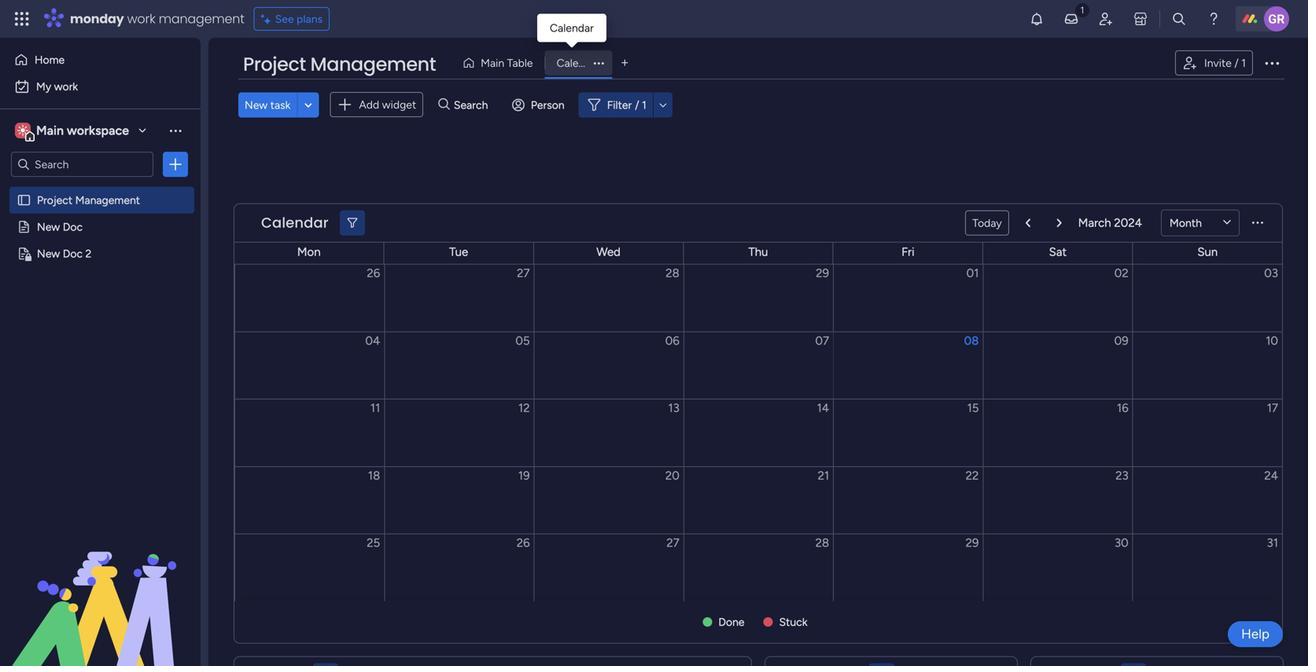 Task type: vqa. For each thing, say whether or not it's contained in the screenshot.
Options image within Calendar BUTTON
yes



Task type: locate. For each thing, give the bounding box(es) containing it.
1 horizontal spatial main
[[481, 56, 504, 70]]

mon
[[297, 245, 321, 259]]

0 horizontal spatial management
[[75, 193, 140, 207]]

0 vertical spatial new
[[245, 98, 268, 111]]

workspace selection element
[[15, 121, 131, 142]]

0 vertical spatial calendar
[[550, 21, 594, 35]]

project
[[243, 51, 306, 77], [37, 193, 72, 207]]

project up new doc
[[37, 193, 72, 207]]

work for my
[[54, 80, 78, 93]]

workspace image
[[15, 122, 31, 139]]

more dots image
[[1252, 217, 1263, 229]]

list arrow image
[[1057, 218, 1062, 228]]

invite members image
[[1098, 11, 1114, 27]]

main workspace
[[36, 123, 129, 138]]

2024
[[1114, 216, 1142, 230]]

1
[[1241, 56, 1246, 70], [642, 98, 647, 111]]

0 vertical spatial 1
[[1241, 56, 1246, 70]]

v2 search image
[[438, 96, 450, 114]]

greg robinson image
[[1264, 6, 1289, 31]]

sat
[[1049, 245, 1067, 259]]

new right private board "image"
[[37, 247, 60, 260]]

/ for invite
[[1234, 56, 1239, 70]]

options image left add view image at left
[[587, 58, 610, 68]]

0 vertical spatial project management
[[243, 51, 436, 77]]

1 left arrow down image in the top of the page
[[642, 98, 647, 111]]

options image
[[1262, 53, 1281, 72], [587, 58, 610, 68], [168, 157, 183, 172]]

1 vertical spatial main
[[36, 123, 64, 138]]

1 horizontal spatial project management
[[243, 51, 436, 77]]

main for main workspace
[[36, 123, 64, 138]]

1 horizontal spatial options image
[[587, 58, 610, 68]]

project up task
[[243, 51, 306, 77]]

1 horizontal spatial /
[[1234, 56, 1239, 70]]

new left task
[[245, 98, 268, 111]]

/
[[1234, 56, 1239, 70], [635, 98, 639, 111]]

management down search in workspace field
[[75, 193, 140, 207]]

work right 'monday'
[[127, 10, 155, 28]]

public board image
[[17, 193, 31, 208]]

work right my
[[54, 80, 78, 93]]

/ right filter
[[635, 98, 639, 111]]

1 vertical spatial doc
[[63, 247, 83, 260]]

workspace image
[[17, 122, 28, 139]]

1 doc from the top
[[63, 220, 83, 234]]

1 vertical spatial project
[[37, 193, 72, 207]]

person
[[531, 98, 565, 111]]

main left table
[[481, 56, 504, 70]]

main table
[[481, 56, 533, 70]]

see plans
[[275, 12, 323, 26]]

management up add widget popup button
[[310, 51, 436, 77]]

widget
[[382, 98, 416, 111]]

update feed image
[[1063, 11, 1079, 27]]

plans
[[297, 12, 323, 26]]

2 vertical spatial calendar
[[261, 213, 329, 233]]

1 vertical spatial 1
[[642, 98, 647, 111]]

main inside workspace selection element
[[36, 123, 64, 138]]

/ right invite
[[1234, 56, 1239, 70]]

sun
[[1197, 245, 1218, 259]]

see
[[275, 12, 294, 26]]

new inside button
[[245, 98, 268, 111]]

1 for filter / 1
[[642, 98, 647, 111]]

1 vertical spatial management
[[75, 193, 140, 207]]

2 doc from the top
[[63, 247, 83, 260]]

2 horizontal spatial options image
[[1262, 53, 1281, 72]]

1 vertical spatial new
[[37, 220, 60, 234]]

management
[[310, 51, 436, 77], [75, 193, 140, 207]]

0 horizontal spatial project management
[[37, 193, 140, 207]]

list box
[[0, 184, 201, 479]]

public board image
[[17, 219, 31, 234]]

1 inside button
[[1241, 56, 1246, 70]]

Search field
[[450, 94, 497, 116]]

0 vertical spatial project
[[243, 51, 306, 77]]

0 horizontal spatial 1
[[642, 98, 647, 111]]

options image down workspace options image
[[168, 157, 183, 172]]

0 vertical spatial work
[[127, 10, 155, 28]]

doc up new doc 2
[[63, 220, 83, 234]]

1 horizontal spatial 1
[[1241, 56, 1246, 70]]

my work link
[[9, 74, 191, 99]]

monday marketplace image
[[1133, 11, 1148, 27]]

new
[[245, 98, 268, 111], [37, 220, 60, 234], [37, 247, 60, 260]]

help button
[[1228, 621, 1283, 647]]

done
[[718, 615, 745, 629]]

invite
[[1204, 56, 1232, 70]]

main right workspace image
[[36, 123, 64, 138]]

new right public board image
[[37, 220, 60, 234]]

1 vertical spatial calendar
[[557, 56, 600, 70]]

0 horizontal spatial work
[[54, 80, 78, 93]]

notifications image
[[1029, 11, 1045, 27]]

1 vertical spatial /
[[635, 98, 639, 111]]

0 vertical spatial main
[[481, 56, 504, 70]]

0 vertical spatial /
[[1234, 56, 1239, 70]]

main
[[481, 56, 504, 70], [36, 123, 64, 138]]

calendar inside button
[[557, 56, 600, 70]]

options image down greg robinson "image"
[[1262, 53, 1281, 72]]

option
[[0, 186, 201, 189]]

angle down image
[[304, 99, 312, 111]]

fri
[[902, 245, 915, 259]]

doc left 2
[[63, 247, 83, 260]]

calendar up mon
[[261, 213, 329, 233]]

1 horizontal spatial project
[[243, 51, 306, 77]]

lottie animation element
[[0, 507, 201, 666]]

calendar
[[550, 21, 594, 35], [557, 56, 600, 70], [261, 213, 329, 233]]

0 horizontal spatial main
[[36, 123, 64, 138]]

stuck
[[779, 615, 808, 629]]

new for new task
[[245, 98, 268, 111]]

project management down search in workspace field
[[37, 193, 140, 207]]

calendar inside calendar "field"
[[261, 213, 329, 233]]

help image
[[1206, 11, 1222, 27]]

calendar up 'calendar' button
[[550, 21, 594, 35]]

/ inside button
[[1234, 56, 1239, 70]]

person button
[[506, 92, 574, 117]]

0 vertical spatial doc
[[63, 220, 83, 234]]

2 vertical spatial new
[[37, 247, 60, 260]]

wed
[[596, 245, 621, 259]]

march
[[1078, 216, 1111, 230]]

0 horizontal spatial /
[[635, 98, 639, 111]]

/ for filter
[[635, 98, 639, 111]]

1 right invite
[[1241, 56, 1246, 70]]

0 vertical spatial management
[[310, 51, 436, 77]]

lottie animation image
[[0, 507, 201, 666]]

work inside option
[[54, 80, 78, 93]]

project management
[[243, 51, 436, 77], [37, 193, 140, 207]]

Search in workspace field
[[33, 155, 131, 173]]

1 vertical spatial work
[[54, 80, 78, 93]]

0 horizontal spatial project
[[37, 193, 72, 207]]

main workspace button
[[11, 117, 153, 144]]

1 horizontal spatial management
[[310, 51, 436, 77]]

task
[[270, 98, 291, 111]]

calendar left add view image at left
[[557, 56, 600, 70]]

doc
[[63, 220, 83, 234], [63, 247, 83, 260]]

work
[[127, 10, 155, 28], [54, 80, 78, 93]]

main table button
[[456, 50, 545, 76]]

1 vertical spatial project management
[[37, 193, 140, 207]]

project management up the add
[[243, 51, 436, 77]]

search everything image
[[1171, 11, 1187, 27]]

new for new doc
[[37, 220, 60, 234]]

home
[[35, 53, 65, 66]]

1 horizontal spatial work
[[127, 10, 155, 28]]

list arrow image
[[1026, 218, 1030, 228]]



Task type: describe. For each thing, give the bounding box(es) containing it.
management
[[159, 10, 244, 28]]

add widget
[[359, 98, 416, 111]]

invite / 1 button
[[1175, 50, 1253, 76]]

0 horizontal spatial options image
[[168, 157, 183, 172]]

doc for new doc 2
[[63, 247, 83, 260]]

new doc 2
[[37, 247, 91, 260]]

management inside field
[[310, 51, 436, 77]]

new task button
[[238, 92, 297, 117]]

home option
[[9, 47, 191, 72]]

1 image
[[1075, 1, 1089, 18]]

see plans button
[[254, 7, 330, 31]]

list box containing project management
[[0, 184, 201, 479]]

today
[[972, 216, 1002, 230]]

new for new doc 2
[[37, 247, 60, 260]]

doc for new doc
[[63, 220, 83, 234]]

options image inside 'calendar' button
[[587, 58, 610, 68]]

add widget button
[[330, 92, 423, 117]]

arrow down image
[[654, 95, 672, 114]]

select product image
[[14, 11, 30, 27]]

calendar for 'calendar' button
[[557, 56, 600, 70]]

calendar button
[[545, 50, 612, 76]]

thu
[[748, 245, 768, 259]]

month
[[1170, 216, 1202, 230]]

project inside project management field
[[243, 51, 306, 77]]

today button
[[965, 210, 1009, 236]]

home link
[[9, 47, 191, 72]]

2
[[85, 247, 91, 260]]

march 2024
[[1078, 216, 1142, 230]]

monday work management
[[70, 10, 244, 28]]

table
[[507, 56, 533, 70]]

add view image
[[622, 57, 628, 69]]

work for monday
[[127, 10, 155, 28]]

filter / 1
[[607, 98, 647, 111]]

new task
[[245, 98, 291, 111]]

add
[[359, 98, 379, 111]]

new doc
[[37, 220, 83, 234]]

main for main table
[[481, 56, 504, 70]]

Project Management field
[[239, 51, 440, 78]]

workspace
[[67, 123, 129, 138]]

monday
[[70, 10, 124, 28]]

project management inside field
[[243, 51, 436, 77]]

workspace options image
[[168, 123, 183, 138]]

project management inside list box
[[37, 193, 140, 207]]

private board image
[[17, 246, 31, 261]]

invite / 1
[[1204, 56, 1246, 70]]

1 for invite / 1
[[1241, 56, 1246, 70]]

tue
[[449, 245, 468, 259]]

my
[[36, 80, 51, 93]]

my work option
[[9, 74, 191, 99]]

calendar for calendar "field"
[[261, 213, 329, 233]]

filter
[[607, 98, 632, 111]]

my work
[[36, 80, 78, 93]]

Calendar field
[[257, 213, 333, 233]]

help
[[1241, 626, 1270, 642]]



